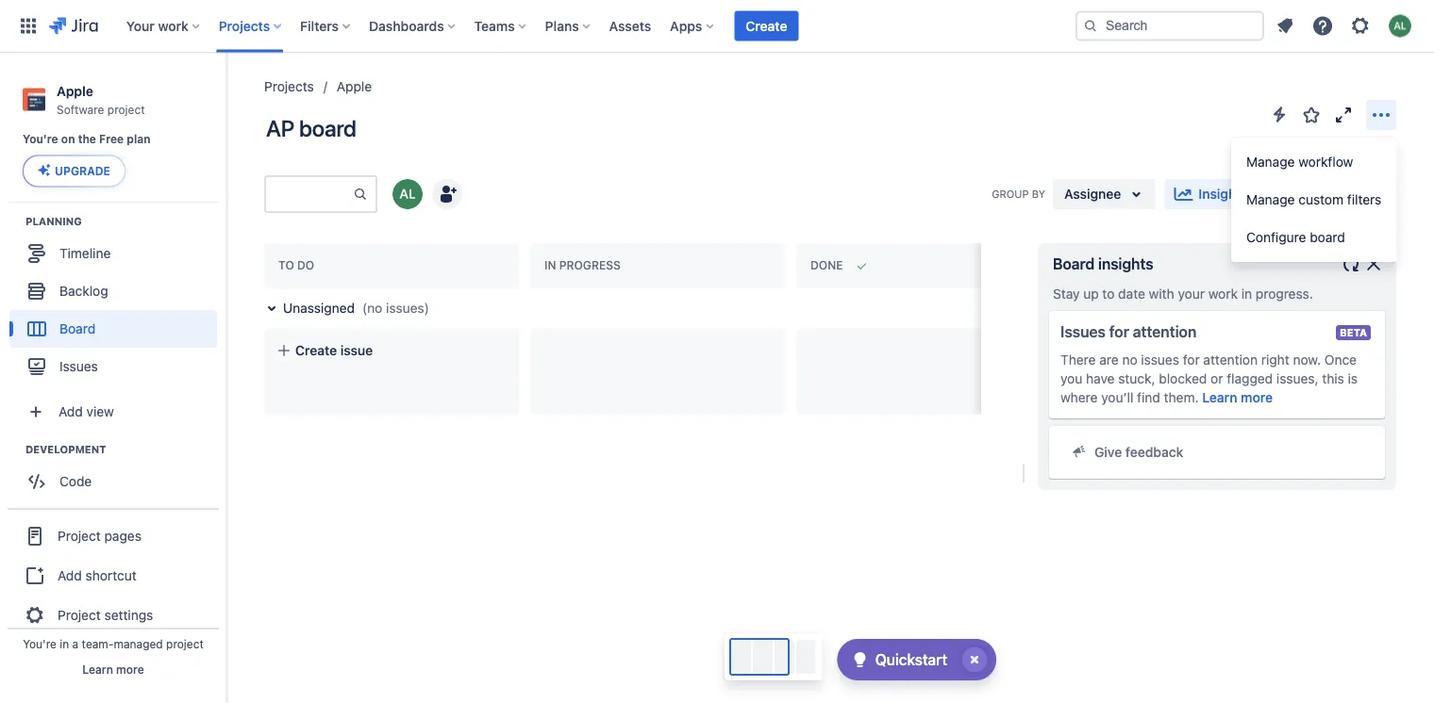 Task type: vqa. For each thing, say whether or not it's contained in the screenshot.
team-
yes



Task type: describe. For each thing, give the bounding box(es) containing it.
1 vertical spatial learn more button
[[82, 662, 144, 677]]

apple for apple
[[337, 79, 372, 94]]

a
[[72, 638, 79, 651]]

board link
[[9, 310, 217, 348]]

development image
[[3, 438, 25, 461]]

workflow
[[1298, 154, 1353, 170]]

learn inside board insights dialog
[[1202, 390, 1237, 406]]

apple lee image
[[392, 179, 423, 209]]

progress.
[[1256, 286, 1313, 302]]

to
[[278, 259, 294, 272]]

1 vertical spatial project
[[166, 638, 204, 651]]

upgrade
[[55, 164, 110, 178]]

project settings link
[[8, 595, 219, 636]]

pages
[[104, 528, 141, 544]]

configure board button
[[1231, 219, 1397, 257]]

manage workflow
[[1246, 154, 1353, 170]]

Search this board text field
[[266, 177, 353, 211]]

shortcut
[[85, 568, 137, 583]]

issues for issues for attention
[[1060, 323, 1106, 341]]

in progress
[[544, 259, 621, 272]]

projects for projects link
[[264, 79, 314, 94]]

this
[[1322, 371, 1344, 387]]

beta
[[1340, 327, 1367, 339]]

board insights dialog
[[1038, 243, 1396, 491]]

board for ap board
[[299, 115, 356, 142]]

0 vertical spatial attention
[[1133, 323, 1196, 341]]

manage for manage custom filters
[[1246, 192, 1295, 208]]

create for create issue
[[295, 343, 337, 359]]

attention inside there are no issues for attention right now. once you have stuck, blocked or flagged issues, this is where you'll find them.
[[1203, 352, 1258, 368]]

projects for 'projects' popup button on the top left of page
[[219, 18, 270, 33]]

banner containing your work
[[0, 0, 1434, 53]]

1 vertical spatial in
[[60, 638, 69, 651]]

to
[[1102, 286, 1115, 302]]

or
[[1211, 371, 1223, 387]]

learn more inside board insights dialog
[[1202, 390, 1273, 406]]

assignee button
[[1053, 179, 1155, 209]]

there
[[1060, 352, 1096, 368]]

settings image
[[1349, 15, 1372, 37]]

board for configure board
[[1310, 230, 1345, 245]]

board insights
[[1053, 255, 1153, 273]]

free
[[99, 133, 124, 146]]

now.
[[1293, 352, 1321, 368]]

dashboards
[[369, 18, 444, 33]]

issues,
[[1276, 371, 1318, 387]]

create button
[[734, 11, 799, 41]]

add shortcut button
[[8, 557, 219, 595]]

create issue
[[295, 343, 373, 359]]

settings
[[104, 608, 153, 623]]

the
[[78, 133, 96, 146]]

assignee
[[1064, 186, 1121, 202]]

have
[[1086, 371, 1115, 387]]

planning group
[[9, 214, 225, 391]]

where
[[1060, 390, 1098, 406]]

apple link
[[337, 75, 372, 98]]

insights
[[1098, 255, 1153, 273]]

apps button
[[664, 11, 721, 41]]

quickstart button
[[837, 640, 996, 681]]

create for create
[[746, 18, 787, 33]]

development
[[25, 443, 106, 456]]

automations menu button icon image
[[1268, 103, 1291, 126]]

group
[[992, 188, 1029, 200]]

enter full screen image
[[1332, 104, 1355, 126]]

apple for apple software project
[[57, 83, 93, 99]]

give feedback
[[1094, 445, 1183, 460]]

close insights panel image
[[1362, 253, 1385, 275]]

insights image
[[1172, 183, 1195, 206]]

right
[[1261, 352, 1289, 368]]

sidebar navigation image
[[206, 75, 247, 113]]

add for add shortcut
[[58, 568, 82, 583]]

backlog
[[59, 283, 108, 299]]

board for board insights
[[1053, 255, 1094, 273]]

issue
[[340, 343, 373, 359]]

you're in a team-managed project
[[23, 638, 204, 651]]

with
[[1149, 286, 1174, 302]]

project for project pages
[[58, 528, 101, 544]]

appswitcher icon image
[[17, 15, 40, 37]]

projects button
[[213, 11, 289, 41]]

plan
[[127, 133, 151, 146]]

stay up to date with your work in progress.
[[1053, 286, 1313, 302]]

group by
[[992, 188, 1045, 200]]

group containing manage workflow
[[1231, 138, 1397, 262]]

(no
[[362, 300, 382, 316]]

project settings
[[58, 608, 153, 623]]

unassigned
[[283, 300, 355, 316]]

your
[[126, 18, 155, 33]]

more image
[[1370, 104, 1393, 126]]

no
[[1122, 352, 1137, 368]]

planning
[[25, 215, 82, 227]]

manage workflow button
[[1231, 143, 1397, 181]]

Search field
[[1076, 11, 1264, 41]]

you're on the free plan
[[23, 133, 151, 146]]

filters
[[1347, 192, 1382, 208]]

them.
[[1164, 390, 1199, 406]]

star ap board image
[[1300, 104, 1323, 126]]

you'll
[[1101, 390, 1133, 406]]

apps
[[670, 18, 702, 33]]

1 vertical spatial learn
[[82, 663, 113, 676]]

there are no issues for attention right now. once you have stuck, blocked or flagged issues, this is where you'll find them.
[[1060, 352, 1358, 406]]

progress
[[559, 259, 621, 272]]

issues for issues
[[59, 358, 98, 374]]

manage for manage workflow
[[1246, 154, 1295, 170]]

managed
[[114, 638, 163, 651]]

by
[[1032, 188, 1045, 200]]

ap
[[266, 115, 294, 142]]

you're for you're on the free plan
[[23, 133, 58, 146]]

help image
[[1311, 15, 1334, 37]]



Task type: locate. For each thing, give the bounding box(es) containing it.
plans
[[545, 18, 579, 33]]

create inside "button"
[[295, 343, 337, 359]]

teams button
[[469, 11, 534, 41]]

in
[[544, 259, 556, 272]]

configure board
[[1246, 230, 1345, 245]]

issues inside planning group
[[59, 358, 98, 374]]

0 vertical spatial project
[[58, 528, 101, 544]]

issues up add view
[[59, 358, 98, 374]]

1 horizontal spatial apple
[[337, 79, 372, 94]]

1 vertical spatial group
[[8, 508, 219, 642]]

in inside dialog
[[1241, 286, 1252, 302]]

unassigned (no issues)
[[283, 300, 429, 316]]

group
[[1231, 138, 1397, 262], [8, 508, 219, 642]]

0 vertical spatial for
[[1109, 323, 1129, 341]]

you
[[1060, 371, 1082, 387]]

0 horizontal spatial project
[[107, 103, 145, 116]]

filters button
[[294, 11, 358, 41]]

add inside button
[[58, 568, 82, 583]]

stuck,
[[1118, 371, 1155, 387]]

on
[[61, 133, 75, 146]]

to do
[[278, 259, 314, 272]]

1 vertical spatial for
[[1183, 352, 1200, 368]]

code
[[59, 474, 92, 489]]

work right your
[[1208, 286, 1238, 302]]

planning image
[[3, 210, 25, 232]]

2 you're from the top
[[23, 638, 57, 651]]

feedback
[[1125, 445, 1183, 460]]

manage down automations menu button icon
[[1246, 154, 1295, 170]]

project up a
[[58, 608, 101, 623]]

1 vertical spatial create
[[295, 343, 337, 359]]

0 vertical spatial add
[[58, 404, 83, 419]]

custom
[[1298, 192, 1344, 208]]

0 horizontal spatial issues
[[59, 358, 98, 374]]

project right managed
[[166, 638, 204, 651]]

learn more button
[[1202, 389, 1273, 408], [82, 662, 144, 677]]

work inside popup button
[[158, 18, 188, 33]]

1 vertical spatial you're
[[23, 638, 57, 651]]

add
[[58, 404, 83, 419], [58, 568, 82, 583]]

board inside configure board button
[[1310, 230, 1345, 245]]

manage custom filters
[[1246, 192, 1382, 208]]

in left progress.
[[1241, 286, 1252, 302]]

create issue button
[[269, 334, 514, 368]]

board
[[1053, 255, 1094, 273], [59, 321, 95, 336]]

assets
[[609, 18, 651, 33]]

1 vertical spatial issues
[[59, 358, 98, 374]]

0 horizontal spatial create
[[295, 343, 337, 359]]

0 horizontal spatial group
[[8, 508, 219, 642]]

more inside board insights dialog
[[1241, 390, 1273, 406]]

board up stay
[[1053, 255, 1094, 273]]

projects up ap
[[264, 79, 314, 94]]

date
[[1118, 286, 1145, 302]]

0 horizontal spatial for
[[1109, 323, 1129, 341]]

filters
[[300, 18, 339, 33]]

learn more button inside board insights dialog
[[1202, 389, 1273, 408]]

0 vertical spatial project
[[107, 103, 145, 116]]

search image
[[1083, 18, 1098, 33]]

1 vertical spatial work
[[1208, 286, 1238, 302]]

notifications image
[[1274, 15, 1296, 37]]

manage inside 'button'
[[1246, 192, 1295, 208]]

1 horizontal spatial issues
[[1060, 323, 1106, 341]]

done
[[810, 259, 843, 272]]

add view button
[[11, 393, 215, 431]]

1 horizontal spatial learn
[[1202, 390, 1237, 406]]

you're left a
[[23, 638, 57, 651]]

0 vertical spatial group
[[1231, 138, 1397, 262]]

manage up configure
[[1246, 192, 1295, 208]]

upgrade button
[[24, 156, 124, 186]]

1 horizontal spatial work
[[1208, 286, 1238, 302]]

manage custom filters button
[[1231, 181, 1397, 219]]

2 manage from the top
[[1246, 192, 1295, 208]]

0 horizontal spatial more
[[116, 663, 144, 676]]

1 vertical spatial project
[[58, 608, 101, 623]]

work
[[158, 18, 188, 33], [1208, 286, 1238, 302]]

give
[[1094, 445, 1122, 460]]

you're for you're in a team-managed project
[[23, 638, 57, 651]]

add view
[[58, 404, 114, 419]]

insights button
[[1165, 179, 1259, 209]]

issues link
[[9, 348, 217, 385]]

issues
[[1141, 352, 1179, 368]]

check image
[[849, 649, 871, 672]]

group containing project pages
[[8, 508, 219, 642]]

create inside button
[[746, 18, 787, 33]]

project inside apple software project
[[107, 103, 145, 116]]

work right your on the top left of page
[[158, 18, 188, 33]]

for up the are on the bottom of the page
[[1109, 323, 1129, 341]]

learn down or
[[1202, 390, 1237, 406]]

find
[[1137, 390, 1160, 406]]

1 vertical spatial attention
[[1203, 352, 1258, 368]]

banner
[[0, 0, 1434, 53]]

1 horizontal spatial create
[[746, 18, 787, 33]]

for up blocked
[[1183, 352, 1200, 368]]

0 vertical spatial issues
[[1060, 323, 1106, 341]]

work inside board insights dialog
[[1208, 286, 1238, 302]]

do
[[297, 259, 314, 272]]

project
[[107, 103, 145, 116], [166, 638, 204, 651]]

dashboards button
[[363, 11, 463, 41]]

0 vertical spatial board
[[299, 115, 356, 142]]

0 horizontal spatial learn more
[[82, 663, 144, 676]]

2 project from the top
[[58, 608, 101, 623]]

0 horizontal spatial board
[[299, 115, 356, 142]]

1 vertical spatial more
[[116, 663, 144, 676]]

your work
[[126, 18, 188, 33]]

1 horizontal spatial more
[[1241, 390, 1273, 406]]

0 vertical spatial work
[[158, 18, 188, 33]]

for
[[1109, 323, 1129, 341], [1183, 352, 1200, 368]]

1 vertical spatial board
[[1310, 230, 1345, 245]]

stay
[[1053, 286, 1080, 302]]

are
[[1099, 352, 1119, 368]]

board inside dialog
[[1053, 255, 1094, 273]]

project for project settings
[[58, 608, 101, 623]]

issues for attention
[[1060, 323, 1196, 341]]

1 manage from the top
[[1246, 154, 1295, 170]]

0 vertical spatial in
[[1241, 286, 1252, 302]]

0 vertical spatial create
[[746, 18, 787, 33]]

0 vertical spatial projects
[[219, 18, 270, 33]]

project up plan
[[107, 103, 145, 116]]

development group
[[9, 442, 225, 506]]

view
[[86, 404, 114, 419]]

1 vertical spatial learn more
[[82, 663, 144, 676]]

timeline link
[[9, 234, 217, 272]]

1 horizontal spatial in
[[1241, 286, 1252, 302]]

0 horizontal spatial learn more button
[[82, 662, 144, 677]]

1 vertical spatial manage
[[1246, 192, 1295, 208]]

0 horizontal spatial learn
[[82, 663, 113, 676]]

more down managed
[[116, 663, 144, 676]]

board inside 'link'
[[59, 321, 95, 336]]

add for add view
[[58, 404, 83, 419]]

0 vertical spatial board
[[1053, 255, 1094, 273]]

your profile and settings image
[[1389, 15, 1411, 37]]

create left issue
[[295, 343, 337, 359]]

1 horizontal spatial group
[[1231, 138, 1397, 262]]

add left shortcut
[[58, 568, 82, 583]]

learn more
[[1202, 390, 1273, 406], [82, 663, 144, 676]]

0 horizontal spatial in
[[60, 638, 69, 651]]

dismiss quickstart image
[[959, 645, 990, 676]]

0 vertical spatial manage
[[1246, 154, 1295, 170]]

learn more down flagged
[[1202, 390, 1273, 406]]

learn more button down you're in a team-managed project
[[82, 662, 144, 677]]

issues up there
[[1060, 323, 1106, 341]]

add shortcut
[[58, 568, 137, 583]]

0 vertical spatial learn more
[[1202, 390, 1273, 406]]

your
[[1178, 286, 1205, 302]]

0 horizontal spatial board
[[59, 321, 95, 336]]

1 horizontal spatial board
[[1053, 255, 1094, 273]]

create right apps popup button
[[746, 18, 787, 33]]

once
[[1324, 352, 1357, 368]]

you're left on
[[23, 133, 58, 146]]

attention up or
[[1203, 352, 1258, 368]]

1 horizontal spatial learn more button
[[1202, 389, 1273, 408]]

0 vertical spatial learn
[[1202, 390, 1237, 406]]

software
[[57, 103, 104, 116]]

manage
[[1246, 154, 1295, 170], [1246, 192, 1295, 208]]

is
[[1348, 371, 1358, 387]]

project up add shortcut
[[58, 528, 101, 544]]

board down the backlog in the left of the page
[[59, 321, 95, 336]]

for inside there are no issues for attention right now. once you have stuck, blocked or flagged issues, this is where you'll find them.
[[1183, 352, 1200, 368]]

timeline
[[59, 245, 111, 261]]

issues)
[[386, 300, 429, 316]]

refresh insights panel image
[[1340, 253, 1362, 275]]

plans button
[[539, 11, 598, 41]]

add left view
[[58, 404, 83, 419]]

1 vertical spatial projects
[[264, 79, 314, 94]]

add people image
[[436, 183, 459, 206]]

blocked
[[1159, 371, 1207, 387]]

1 vertical spatial board
[[59, 321, 95, 336]]

project pages link
[[8, 515, 219, 557]]

more
[[1241, 390, 1273, 406], [116, 663, 144, 676]]

manage inside button
[[1246, 154, 1295, 170]]

1 horizontal spatial board
[[1310, 230, 1345, 245]]

1 project from the top
[[58, 528, 101, 544]]

1 horizontal spatial for
[[1183, 352, 1200, 368]]

add inside popup button
[[58, 404, 83, 419]]

attention up issues
[[1133, 323, 1196, 341]]

project pages
[[58, 528, 141, 544]]

issues
[[1060, 323, 1106, 341], [59, 358, 98, 374]]

project
[[58, 528, 101, 544], [58, 608, 101, 623]]

feedback icon image
[[1072, 444, 1087, 459]]

0 vertical spatial more
[[1241, 390, 1273, 406]]

learn more down you're in a team-managed project
[[82, 663, 144, 676]]

1 horizontal spatial project
[[166, 638, 204, 651]]

board right ap
[[299, 115, 356, 142]]

more down flagged
[[1241, 390, 1273, 406]]

1 vertical spatial add
[[58, 568, 82, 583]]

up
[[1083, 286, 1099, 302]]

0 vertical spatial learn more button
[[1202, 389, 1273, 408]]

give feedback button
[[1060, 438, 1374, 468]]

1 you're from the top
[[23, 133, 58, 146]]

1 horizontal spatial attention
[[1203, 352, 1258, 368]]

apple software project
[[57, 83, 145, 116]]

projects inside popup button
[[219, 18, 270, 33]]

0 vertical spatial you're
[[23, 133, 58, 146]]

flagged
[[1227, 371, 1273, 387]]

primary element
[[11, 0, 1076, 52]]

learn more button down flagged
[[1202, 389, 1273, 408]]

1 horizontal spatial learn more
[[1202, 390, 1273, 406]]

in
[[1241, 286, 1252, 302], [60, 638, 69, 651]]

jira image
[[49, 15, 98, 37], [49, 15, 98, 37]]

teams
[[474, 18, 515, 33]]

project inside project pages link
[[58, 528, 101, 544]]

board up refresh insights panel 'icon'
[[1310, 230, 1345, 245]]

team-
[[82, 638, 114, 651]]

board for board
[[59, 321, 95, 336]]

0 horizontal spatial apple
[[57, 83, 93, 99]]

backlog link
[[9, 272, 217, 310]]

0 horizontal spatial work
[[158, 18, 188, 33]]

projects link
[[264, 75, 314, 98]]

issues inside board insights dialog
[[1060, 323, 1106, 341]]

apple up ap board
[[337, 79, 372, 94]]

assets link
[[603, 11, 657, 41]]

apple up software
[[57, 83, 93, 99]]

apple inside apple software project
[[57, 83, 93, 99]]

learn down 'team-'
[[82, 663, 113, 676]]

attention
[[1133, 323, 1196, 341], [1203, 352, 1258, 368]]

projects up sidebar navigation icon
[[219, 18, 270, 33]]

you're
[[23, 133, 58, 146], [23, 638, 57, 651]]

0 horizontal spatial attention
[[1133, 323, 1196, 341]]

in left a
[[60, 638, 69, 651]]



